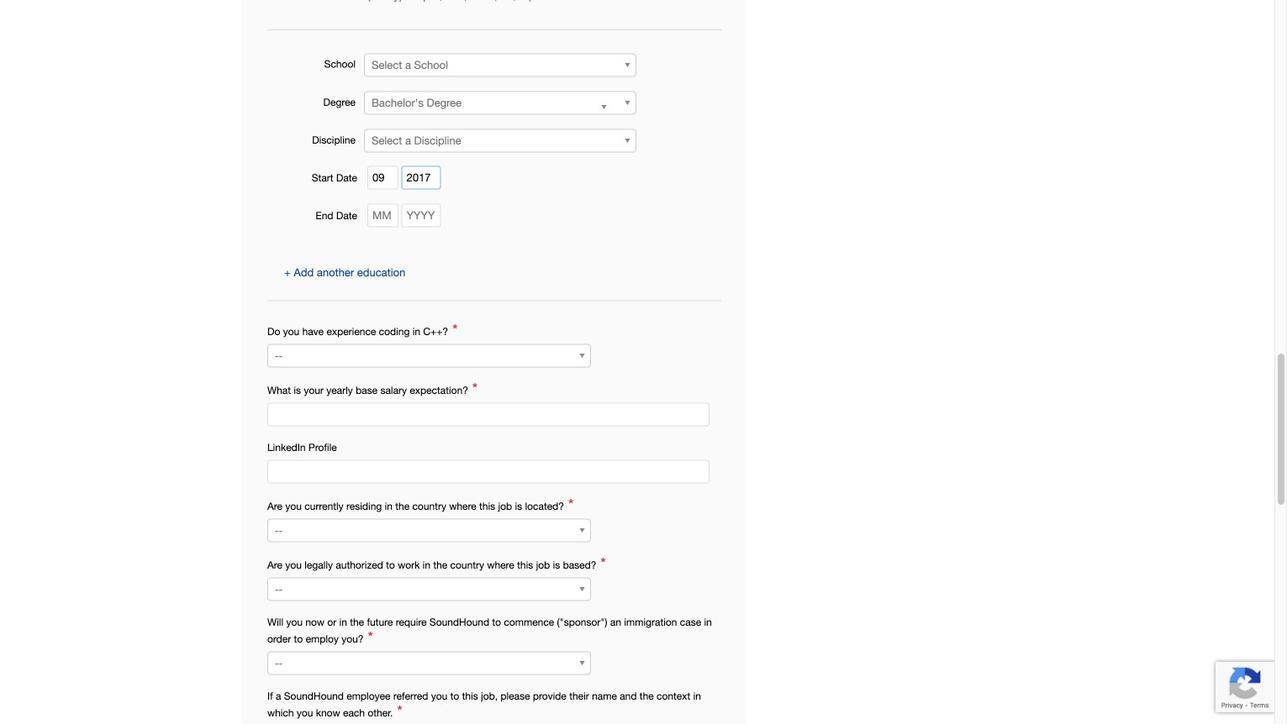 Task type: vqa. For each thing, say whether or not it's contained in the screenshot.
text box
yes



Task type: describe. For each thing, give the bounding box(es) containing it.
Education Start Year text field
[[402, 166, 441, 190]]

Education Start Month text field
[[367, 166, 399, 190]]

Education End Month text field
[[367, 204, 399, 228]]



Task type: locate. For each thing, give the bounding box(es) containing it.
Education End Year text field
[[402, 204, 441, 228]]

None text field
[[267, 403, 710, 427]]

None text field
[[267, 461, 710, 484]]



